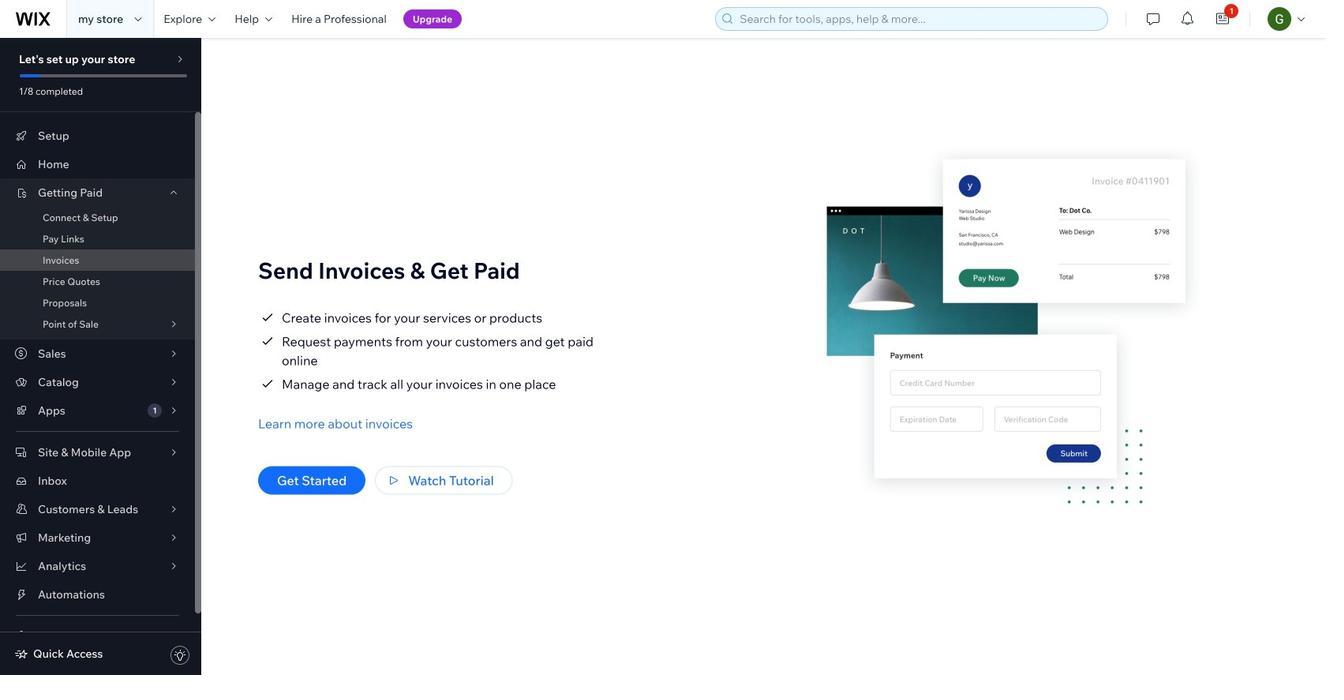 Task type: vqa. For each thing, say whether or not it's contained in the screenshot.
Add corresponding to Common Ninja Comparison Tables
no



Task type: describe. For each thing, give the bounding box(es) containing it.
Search for tools, apps, help & more... field
[[735, 8, 1103, 30]]

sidebar element
[[0, 38, 201, 675]]



